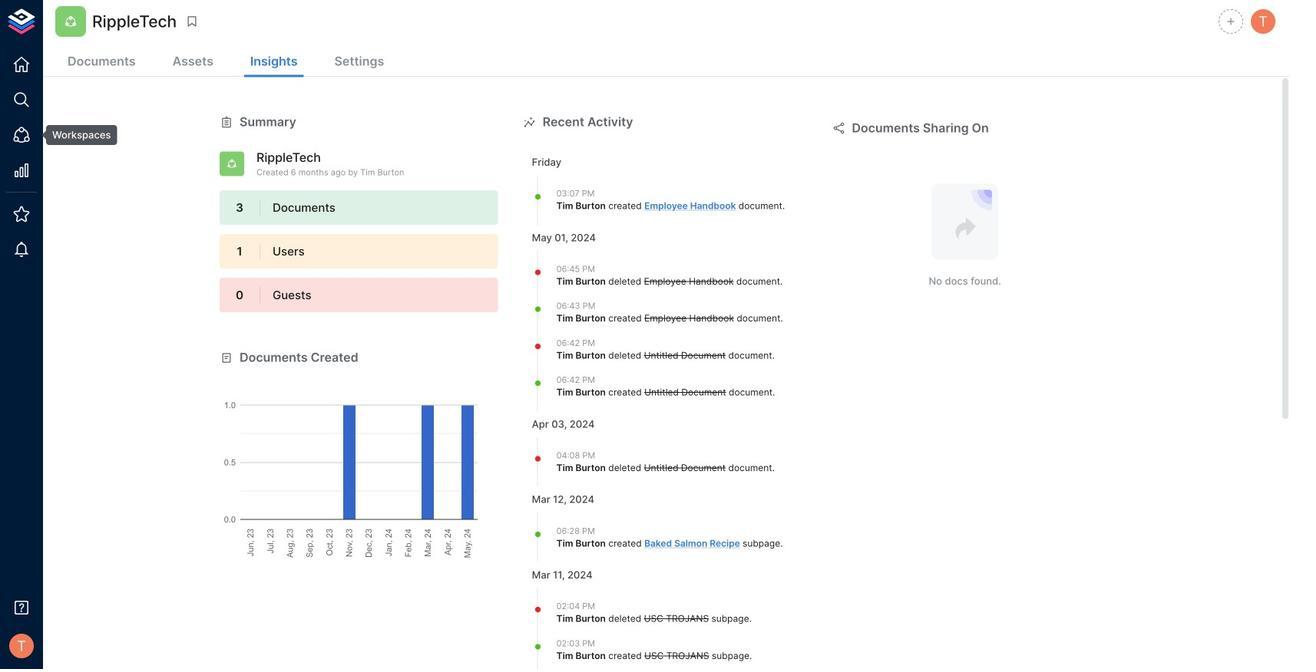 Task type: describe. For each thing, give the bounding box(es) containing it.
bookmark image
[[185, 15, 199, 28]]

a chart. image
[[220, 367, 498, 559]]



Task type: locate. For each thing, give the bounding box(es) containing it.
tooltip
[[35, 125, 117, 145]]

a chart. element
[[220, 367, 498, 559]]



Task type: vqa. For each thing, say whether or not it's contained in the screenshot.
Invite Guests button
no



